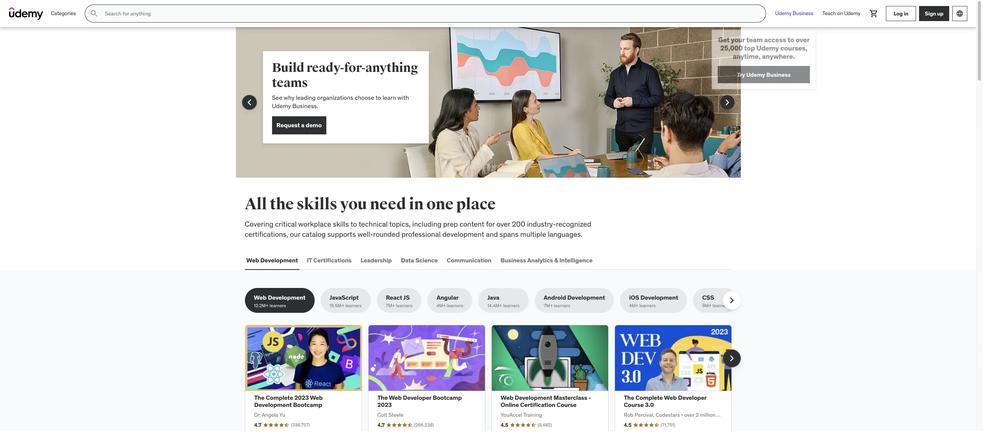 Task type: vqa. For each thing, say whether or not it's contained in the screenshot.
the Social Science LINK
no



Task type: locate. For each thing, give the bounding box(es) containing it.
learners inside angular 4m+ learners
[[447, 303, 463, 309]]

javascript
[[330, 294, 359, 302]]

7m+
[[386, 303, 395, 309], [544, 303, 553, 309]]

spans
[[500, 230, 519, 239]]

1 horizontal spatial complete
[[636, 394, 663, 402]]

web development button
[[245, 252, 300, 270]]

1 vertical spatial carousel element
[[245, 325, 741, 432]]

7m+ down react
[[386, 303, 395, 309]]

the inside the web developer bootcamp 2023
[[378, 394, 388, 402]]

to left learn
[[376, 94, 381, 101]]

0 vertical spatial over
[[797, 34, 812, 43]]

skills up workplace
[[297, 195, 337, 214]]

web development 12.2m+ learners
[[254, 294, 306, 309]]

carousel element containing the complete 2023 web development bootcamp
[[245, 325, 741, 432]]

1 horizontal spatial business
[[767, 72, 792, 79]]

carousel element
[[236, 27, 741, 196], [245, 325, 741, 432]]

4m+ inside the "ios development 4m+ learners"
[[629, 303, 639, 309]]

-
[[589, 394, 591, 402]]

2 complete from the left
[[636, 394, 663, 402]]

0 horizontal spatial 7m+
[[386, 303, 395, 309]]

1 horizontal spatial developer
[[678, 394, 707, 402]]

2 7m+ from the left
[[544, 303, 553, 309]]

development inside web development masterclass - online certification course
[[515, 394, 553, 402]]

1 complete from the left
[[266, 394, 293, 402]]

2 4m+ from the left
[[629, 303, 639, 309]]

2 the from the left
[[378, 394, 388, 402]]

the complete web developer course 3.0
[[624, 394, 707, 409]]

development for web development
[[260, 257, 298, 264]]

4m+
[[437, 303, 446, 309], [629, 303, 639, 309]]

courses,
[[781, 43, 810, 52]]

200
[[512, 220, 526, 229]]

1 vertical spatial in
[[409, 195, 424, 214]]

business inside business analytics & intelligence button
[[501, 257, 526, 264]]

for
[[486, 220, 495, 229]]

0 horizontal spatial the
[[254, 394, 265, 402]]

web development masterclass - online certification course link
[[501, 394, 591, 409]]

0 horizontal spatial bootcamp
[[293, 402, 322, 409]]

2 developer from the left
[[678, 394, 707, 402]]

organizations
[[317, 94, 353, 101]]

why
[[284, 94, 295, 101]]

business left teach
[[793, 10, 814, 17]]

development inside web development 12.2m+ learners
[[268, 294, 306, 302]]

certifications,
[[245, 230, 288, 239]]

0 horizontal spatial course
[[557, 402, 577, 409]]

in up including
[[409, 195, 424, 214]]

our
[[290, 230, 300, 239]]

1 course from the left
[[557, 402, 577, 409]]

in right log
[[904, 10, 909, 17]]

1 horizontal spatial the
[[378, 394, 388, 402]]

0 vertical spatial carousel element
[[236, 27, 741, 196]]

0 horizontal spatial 2023
[[295, 394, 309, 402]]

to for over
[[789, 34, 796, 43]]

1 4m+ from the left
[[437, 303, 446, 309]]

1 vertical spatial next image
[[726, 295, 738, 307]]

choose a language image
[[956, 10, 964, 17]]

1 horizontal spatial 2023
[[378, 402, 392, 409]]

you
[[340, 195, 367, 214]]

covering critical workplace skills to technical topics, including prep content for over 200 industry-recognized certifications, our catalog supports well-rounded professional development and spans multiple languages.
[[245, 220, 592, 239]]

well-
[[358, 230, 373, 239]]

7m+ inside android development 7m+ learners
[[544, 303, 553, 309]]

0 horizontal spatial complete
[[266, 394, 293, 402]]

learners inside android development 7m+ learners
[[554, 303, 571, 309]]

android
[[544, 294, 566, 302]]

web inside the complete web developer course 3.0
[[664, 394, 677, 402]]

7m+ down android
[[544, 303, 553, 309]]

udemy right on
[[844, 10, 861, 17]]

js
[[403, 294, 410, 302]]

1 the from the left
[[254, 394, 265, 402]]

the inside the complete web developer course 3.0
[[624, 394, 634, 402]]

7m+ inside react js 7m+ learners
[[386, 303, 395, 309]]

4m+ down angular
[[437, 303, 446, 309]]

2 horizontal spatial the
[[624, 394, 634, 402]]

0 horizontal spatial 4m+
[[437, 303, 446, 309]]

0 horizontal spatial business
[[501, 257, 526, 264]]

business
[[793, 10, 814, 17], [767, 72, 792, 79], [501, 257, 526, 264]]

next image inside topic filters element
[[726, 295, 738, 307]]

skills inside covering critical workplace skills to technical topics, including prep content for over 200 industry-recognized certifications, our catalog supports well-rounded professional development and spans multiple languages.
[[333, 220, 349, 229]]

udemy inside build ready-for-anything teams see why leading organizations choose to learn with udemy business.
[[272, 102, 291, 110]]

udemy inside get your team access to over 25,000 top udemy courses, anytime, anywhere.
[[756, 43, 780, 52]]

topic filters element
[[245, 288, 741, 313]]

languages.
[[548, 230, 583, 239]]

java 14.4m+ learners
[[488, 294, 520, 309]]

the for course
[[624, 394, 634, 402]]

the inside the complete 2023 web development bootcamp
[[254, 394, 265, 402]]

developer
[[403, 394, 432, 402], [678, 394, 707, 402]]

business down anywhere.
[[767, 72, 792, 79]]

css
[[703, 294, 715, 302]]

1 horizontal spatial bootcamp
[[433, 394, 462, 402]]

workplace
[[298, 220, 331, 229]]

communication button
[[445, 252, 493, 270]]

prep
[[443, 220, 458, 229]]

learners inside javascript 15.5m+ learners
[[345, 303, 362, 309]]

1 horizontal spatial in
[[904, 10, 909, 17]]

leadership
[[361, 257, 392, 264]]

2 horizontal spatial business
[[793, 10, 814, 17]]

next image
[[721, 97, 733, 109], [726, 295, 738, 307]]

log in link
[[886, 6, 917, 21]]

bootcamp
[[433, 394, 462, 402], [293, 402, 322, 409]]

development inside the "ios development 4m+ learners"
[[641, 294, 678, 302]]

to inside build ready-for-anything teams see why leading organizations choose to learn with udemy business.
[[376, 94, 381, 101]]

with
[[398, 94, 409, 101]]

angular
[[437, 294, 459, 302]]

course inside the complete web developer course 3.0
[[624, 402, 644, 409]]

covering
[[245, 220, 274, 229]]

0 horizontal spatial developer
[[403, 394, 432, 402]]

content
[[460, 220, 485, 229]]

3 the from the left
[[624, 394, 634, 402]]

anything
[[366, 60, 418, 76]]

one
[[427, 195, 454, 214]]

development for web development masterclass - online certification course
[[515, 394, 553, 402]]

business inside udemy business link
[[793, 10, 814, 17]]

over up spans
[[497, 220, 510, 229]]

bootcamp inside the complete 2023 web development bootcamp
[[293, 402, 322, 409]]

udemy business
[[776, 10, 814, 17]]

over down udemy business link
[[797, 34, 812, 43]]

the web developer bootcamp 2023 link
[[378, 394, 462, 409]]

web inside web development masterclass - online certification course
[[501, 394, 514, 402]]

1 horizontal spatial course
[[624, 402, 644, 409]]

to inside get your team access to over 25,000 top udemy courses, anytime, anywhere.
[[789, 34, 796, 43]]

course
[[557, 402, 577, 409], [624, 402, 644, 409]]

shopping cart with 0 items image
[[870, 9, 879, 18]]

Search for anything text field
[[103, 7, 757, 20]]

course inside web development masterclass - online certification course
[[557, 402, 577, 409]]

1 developer from the left
[[403, 394, 432, 402]]

industry-
[[527, 220, 556, 229]]

complete for development
[[266, 394, 293, 402]]

request a demo
[[277, 121, 322, 129]]

udemy right try
[[746, 72, 765, 79]]

2 vertical spatial to
[[351, 220, 357, 229]]

catalog
[[302, 230, 326, 239]]

3 learners from the left
[[396, 303, 413, 309]]

data
[[401, 257, 414, 264]]

development for web development 12.2m+ learners
[[268, 294, 306, 302]]

1 7m+ from the left
[[386, 303, 395, 309]]

to inside covering critical workplace skills to technical topics, including prep content for over 200 industry-recognized certifications, our catalog supports well-rounded professional development and spans multiple languages.
[[351, 220, 357, 229]]

and
[[486, 230, 498, 239]]

0 vertical spatial business
[[793, 10, 814, 17]]

4 learners from the left
[[447, 303, 463, 309]]

0 horizontal spatial in
[[409, 195, 424, 214]]

1 vertical spatial over
[[497, 220, 510, 229]]

learners inside css 9m+ learners
[[713, 303, 729, 309]]

professional
[[402, 230, 441, 239]]

1 horizontal spatial 7m+
[[544, 303, 553, 309]]

developer inside the web developer bootcamp 2023
[[403, 394, 432, 402]]

complete inside the complete web developer course 3.0
[[636, 394, 663, 402]]

0 horizontal spatial to
[[351, 220, 357, 229]]

previous image
[[243, 97, 255, 109]]

to
[[789, 34, 796, 43], [376, 94, 381, 101], [351, 220, 357, 229]]

7 learners from the left
[[640, 303, 656, 309]]

1 horizontal spatial 4m+
[[629, 303, 639, 309]]

need
[[370, 195, 406, 214]]

development inside button
[[260, 257, 298, 264]]

it certifications button
[[306, 252, 353, 270]]

to right access
[[789, 34, 796, 43]]

business down spans
[[501, 257, 526, 264]]

place
[[456, 195, 496, 214]]

1 horizontal spatial over
[[797, 34, 812, 43]]

1 horizontal spatial to
[[376, 94, 381, 101]]

developer inside the complete web developer course 3.0
[[678, 394, 707, 402]]

business.
[[292, 102, 318, 110]]

complete inside the complete 2023 web development bootcamp
[[266, 394, 293, 402]]

including
[[412, 220, 442, 229]]

bootcamp inside the web developer bootcamp 2023
[[433, 394, 462, 402]]

8 learners from the left
[[713, 303, 729, 309]]

anywhere.
[[762, 51, 797, 61]]

0 vertical spatial skills
[[297, 195, 337, 214]]

1 learners from the left
[[270, 303, 286, 309]]

4m+ down ios
[[629, 303, 639, 309]]

0 vertical spatial to
[[789, 34, 796, 43]]

7m+ for react js
[[386, 303, 395, 309]]

2 learners from the left
[[345, 303, 362, 309]]

course left 3.0
[[624, 402, 644, 409]]

6 learners from the left
[[554, 303, 571, 309]]

leading
[[296, 94, 316, 101]]

skills up 'supports'
[[333, 220, 349, 229]]

supports
[[328, 230, 356, 239]]

the
[[254, 394, 265, 402], [378, 394, 388, 402], [624, 394, 634, 402]]

course left -
[[557, 402, 577, 409]]

business analytics & intelligence
[[501, 257, 593, 264]]

2 course from the left
[[624, 402, 644, 409]]

2023
[[295, 394, 309, 402], [378, 402, 392, 409]]

2 vertical spatial business
[[501, 257, 526, 264]]

teach
[[823, 10, 836, 17]]

udemy right top
[[756, 43, 780, 52]]

the complete 2023 web development bootcamp
[[254, 394, 323, 409]]

development for android development 7m+ learners
[[568, 294, 605, 302]]

development inside android development 7m+ learners
[[568, 294, 605, 302]]

0 horizontal spatial over
[[497, 220, 510, 229]]

log in
[[894, 10, 909, 17]]

1 vertical spatial business
[[767, 72, 792, 79]]

udemy
[[776, 10, 792, 17], [844, 10, 861, 17], [756, 43, 780, 52], [746, 72, 765, 79], [272, 102, 291, 110]]

to up 'supports'
[[351, 220, 357, 229]]

1 vertical spatial skills
[[333, 220, 349, 229]]

5 learners from the left
[[503, 303, 520, 309]]

udemy down see
[[272, 102, 291, 110]]

1 vertical spatial to
[[376, 94, 381, 101]]

leadership button
[[359, 252, 393, 270]]

2 horizontal spatial to
[[789, 34, 796, 43]]



Task type: describe. For each thing, give the bounding box(es) containing it.
build ready-for-anything teams see why leading organizations choose to learn with udemy business.
[[272, 60, 418, 110]]

build
[[272, 60, 304, 76]]

2023 inside the web developer bootcamp 2023
[[378, 402, 392, 409]]

teach on udemy link
[[818, 5, 865, 23]]

15.5m+
[[330, 303, 344, 309]]

topics,
[[389, 220, 411, 229]]

anytime,
[[732, 51, 760, 61]]

rounded
[[373, 230, 400, 239]]

web inside web development 12.2m+ learners
[[254, 294, 267, 302]]

categories
[[51, 10, 76, 17]]

certification
[[520, 402, 556, 409]]

web development masterclass - online certification course
[[501, 394, 591, 409]]

business inside try udemy business link
[[767, 72, 792, 79]]

see
[[272, 94, 282, 101]]

9m+
[[703, 303, 712, 309]]

to for technical
[[351, 220, 357, 229]]

submit search image
[[90, 9, 99, 18]]

react js 7m+ learners
[[386, 294, 413, 309]]

android development 7m+ learners
[[544, 294, 605, 309]]

sign up
[[925, 10, 944, 17]]

complete for course
[[636, 394, 663, 402]]

12.2m+
[[254, 303, 269, 309]]

on
[[837, 10, 843, 17]]

ios
[[629, 294, 640, 302]]

development for ios development 4m+ learners
[[641, 294, 678, 302]]

over inside get your team access to over 25,000 top udemy courses, anytime, anywhere.
[[797, 34, 812, 43]]

learners inside java 14.4m+ learners
[[503, 303, 520, 309]]

demo
[[306, 121, 322, 129]]

web development
[[246, 257, 298, 264]]

carousel element containing build ready-for-anything teams
[[236, 27, 741, 196]]

all
[[245, 195, 267, 214]]

learners inside web development 12.2m+ learners
[[270, 303, 286, 309]]

css 9m+ learners
[[703, 294, 729, 309]]

masterclass
[[554, 394, 588, 402]]

0 vertical spatial in
[[904, 10, 909, 17]]

sign up link
[[920, 6, 950, 21]]

get your team access to over 25,000 top udemy courses, anytime, anywhere.
[[716, 34, 812, 61]]

intelligence
[[560, 257, 593, 264]]

a
[[301, 121, 304, 129]]

teams
[[272, 75, 308, 91]]

data science
[[401, 257, 438, 264]]

sign
[[925, 10, 936, 17]]

2023 inside the complete 2023 web development bootcamp
[[295, 394, 309, 402]]

javascript 15.5m+ learners
[[330, 294, 362, 309]]

udemy business link
[[771, 5, 818, 23]]

learners inside the "ios development 4m+ learners"
[[640, 303, 656, 309]]

your
[[730, 34, 744, 43]]

for-
[[344, 60, 366, 76]]

udemy up access
[[776, 10, 792, 17]]

4m+ inside angular 4m+ learners
[[437, 303, 446, 309]]

over inside covering critical workplace skills to technical topics, including prep content for over 200 industry-recognized certifications, our catalog supports well-rounded professional development and spans multiple languages.
[[497, 220, 510, 229]]

the complete 2023 web development bootcamp link
[[254, 394, 323, 409]]

0 vertical spatial next image
[[721, 97, 733, 109]]

udemy image
[[9, 7, 43, 20]]

the for development
[[254, 394, 265, 402]]

development inside the complete 2023 web development bootcamp
[[254, 402, 292, 409]]

business analytics & intelligence button
[[499, 252, 594, 270]]

the complete web developer course 3.0 link
[[624, 394, 707, 409]]

try udemy business
[[736, 72, 792, 79]]

learn
[[383, 94, 396, 101]]

technical
[[359, 220, 388, 229]]

data science button
[[400, 252, 439, 270]]

request a demo link
[[272, 116, 326, 135]]

it
[[307, 257, 312, 264]]

log
[[894, 10, 903, 17]]

3.0
[[645, 402, 654, 409]]

ios development 4m+ learners
[[629, 294, 678, 309]]

learners inside react js 7m+ learners
[[396, 303, 413, 309]]

analytics
[[527, 257, 553, 264]]

25,000
[[718, 43, 742, 52]]

web inside button
[[246, 257, 259, 264]]

java
[[488, 294, 500, 302]]

try udemy business link
[[716, 67, 812, 85]]

7m+ for android development
[[544, 303, 553, 309]]

it certifications
[[307, 257, 352, 264]]

web inside the complete 2023 web development bootcamp
[[310, 394, 323, 402]]

access
[[764, 34, 787, 43]]

next image
[[726, 353, 738, 365]]

categories button
[[46, 5, 80, 23]]

all the skills you need in one place
[[245, 195, 496, 214]]

react
[[386, 294, 402, 302]]

the
[[270, 195, 294, 214]]

request
[[277, 121, 300, 129]]

choose
[[355, 94, 374, 101]]

get
[[716, 34, 728, 43]]

ready-
[[307, 60, 344, 76]]

the web developer bootcamp 2023
[[378, 394, 462, 409]]

web inside the web developer bootcamp 2023
[[389, 394, 402, 402]]

recognized
[[556, 220, 592, 229]]

team
[[746, 34, 763, 43]]

up
[[938, 10, 944, 17]]

the for 2023
[[378, 394, 388, 402]]

science
[[416, 257, 438, 264]]

angular 4m+ learners
[[437, 294, 463, 309]]

multiple
[[520, 230, 546, 239]]

&
[[555, 257, 558, 264]]



